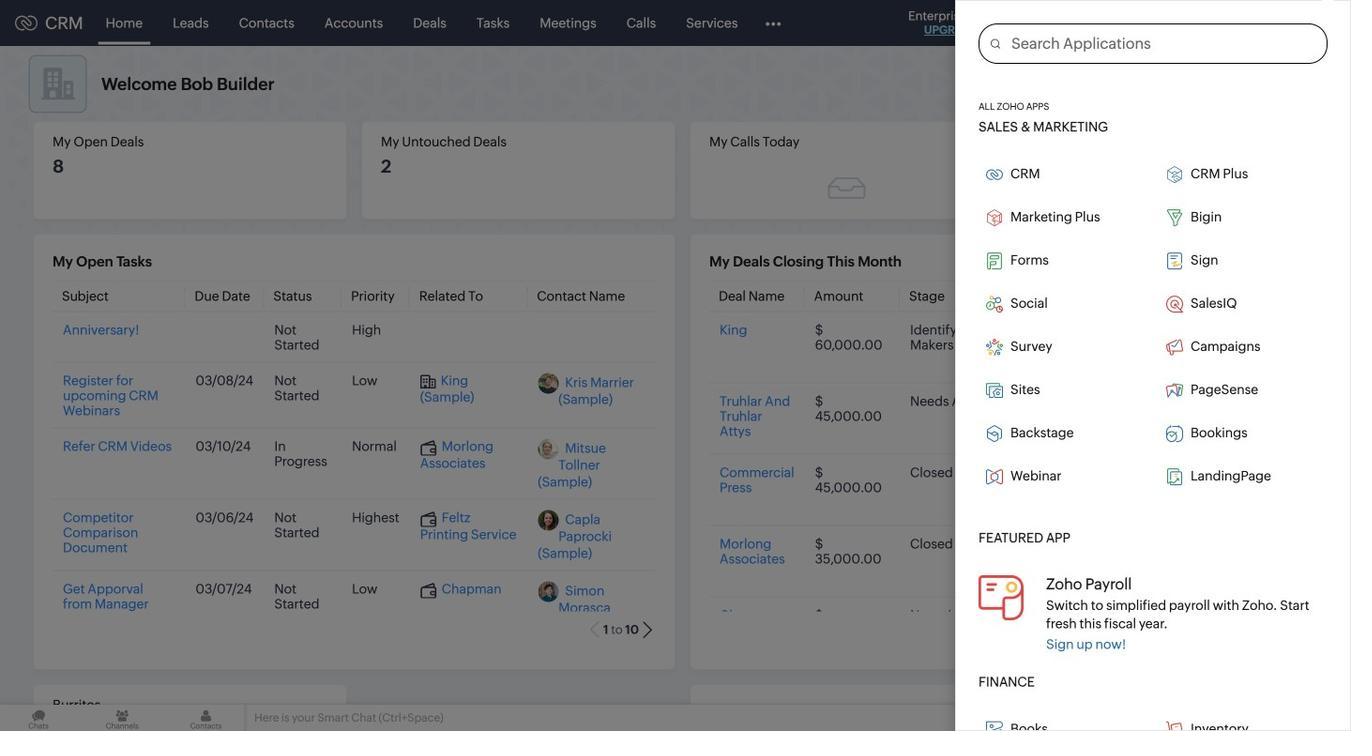 Task type: locate. For each thing, give the bounding box(es) containing it.
signals image
[[1117, 15, 1130, 31]]

signals element
[[1106, 0, 1141, 46]]

calendar image
[[1153, 15, 1169, 31]]

profile element
[[1256, 0, 1309, 46]]

contacts image
[[167, 705, 245, 731]]

search element
[[1067, 0, 1106, 46]]



Task type: vqa. For each thing, say whether or not it's contained in the screenshot.
CREATE MENU image
no



Task type: describe. For each thing, give the bounding box(es) containing it.
zoho payroll image
[[979, 575, 1024, 620]]

chats image
[[0, 705, 77, 731]]

channels image
[[84, 705, 161, 731]]

Search Applications text field
[[1001, 24, 1327, 63]]

logo image
[[15, 15, 38, 31]]

search image
[[1079, 15, 1095, 31]]

profile image
[[1267, 8, 1297, 38]]



